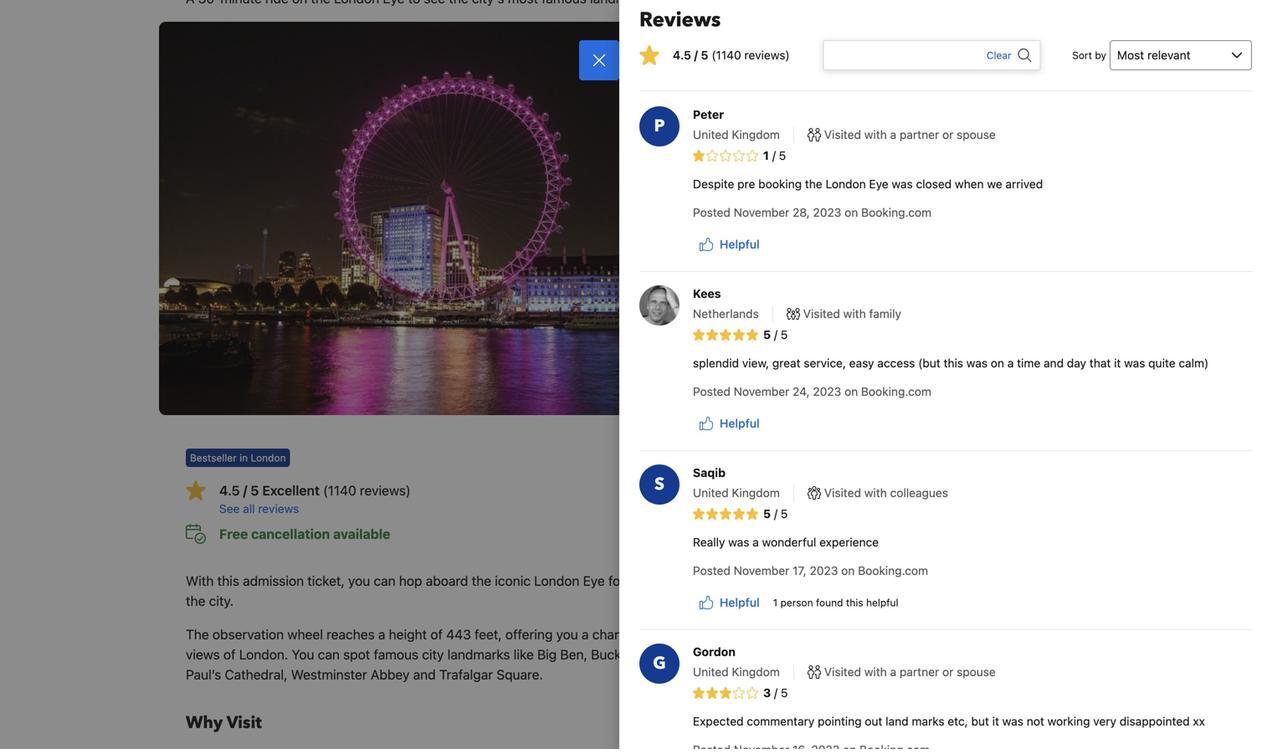 Task type: locate. For each thing, give the bounding box(es) containing it.
5 / 5 for united kingdom
[[763, 507, 788, 521]]

helpful for posted november 24, 2023 on booking.com
[[720, 416, 760, 430]]

you up ben,
[[556, 627, 578, 642]]

posted down really
[[693, 564, 731, 578]]

10:45 am
[[803, 721, 855, 735]]

all right see
[[243, 502, 255, 516]]

dec inside tue 26 dec
[[889, 599, 911, 613]]

2 united from the top
[[693, 486, 729, 500]]

helpful up saqib
[[720, 416, 760, 430]]

0 horizontal spatial by
[[951, 481, 967, 497]]

helpful button up kees
[[693, 229, 767, 260]]

1 united from the top
[[693, 128, 729, 141]]

on for visited with colleagues
[[841, 564, 855, 578]]

show
[[984, 362, 1015, 376]]

helpful button up panoramic
[[693, 588, 767, 618]]

2023 for p
[[813, 206, 842, 219]]

of right 'views'
[[223, 647, 236, 663]]

4.5 / 5 (1140 reviews)
[[673, 48, 790, 62]]

partner up closed
[[900, 128, 939, 141]]

2 or from the top
[[943, 665, 954, 679]]

a right the for
[[629, 573, 636, 589]]

by left date
[[951, 481, 967, 497]]

2 visited with a partner or spouse from the top
[[824, 665, 996, 679]]

you right ticket,
[[348, 573, 370, 589]]

am right 10:45
[[837, 721, 855, 735]]

1 dec from the left
[[813, 599, 834, 613]]

2 kingdom from the top
[[732, 486, 780, 500]]

united kingdom for g
[[693, 665, 780, 679]]

0 vertical spatial and
[[1044, 356, 1064, 370]]

on
[[845, 206, 858, 219], [991, 356, 1005, 370], [845, 385, 858, 398], [841, 564, 855, 578]]

eye
[[869, 177, 889, 191], [583, 573, 605, 589]]

0 vertical spatial posted
[[693, 206, 731, 219]]

am for 11:00 am
[[922, 721, 941, 735]]

region
[[776, 536, 1100, 633]]

ticket
[[838, 481, 875, 497]]

1 vertical spatial the
[[472, 573, 491, 589]]

november down pre
[[734, 206, 790, 219]]

landmarks
[[448, 647, 510, 663]]

2 vertical spatial booking.com
[[858, 564, 928, 578]]

visited up service,
[[803, 307, 840, 321]]

1 vertical spatial and
[[850, 442, 881, 465]]

1 november from the top
[[734, 206, 790, 219]]

3 united from the top
[[693, 665, 729, 679]]

london inside with this admission ticket, you can hop aboard the iconic london eye for a 30-minute ride over the city.
[[534, 573, 580, 589]]

why
[[186, 712, 223, 735]]

1 helpful from the top
[[720, 237, 760, 251]]

1 for 1 person found this helpful
[[773, 597, 778, 609]]

reviews
[[258, 502, 299, 516]]

peter element
[[654, 115, 665, 138]]

visited for p
[[824, 128, 861, 141]]

1 united kingdom from the top
[[693, 128, 780, 141]]

but
[[971, 714, 989, 728]]

london up "posted november 28, 2023 on booking.com"
[[826, 177, 866, 191]]

time inside reviews dialog
[[1017, 356, 1041, 370]]

1 horizontal spatial london
[[826, 177, 866, 191]]

eye left closed
[[869, 177, 889, 191]]

4.5 / 5 excellent (1140 reviews) see all reviews
[[219, 483, 411, 516]]

1 vertical spatial united
[[693, 486, 729, 500]]

of
[[431, 627, 443, 642], [223, 647, 236, 663]]

booking.com down access
[[861, 385, 932, 398]]

1 vertical spatial spouse
[[957, 665, 996, 679]]

0 vertical spatial 5 / 5
[[763, 328, 788, 342]]

1 visited with a partner or spouse from the top
[[824, 128, 996, 141]]

1 horizontal spatial 4.5
[[673, 48, 691, 62]]

1 vertical spatial or
[[943, 665, 954, 679]]

1
[[763, 149, 769, 162], [773, 597, 778, 609]]

0 vertical spatial booking.com
[[861, 206, 932, 219]]

2 horizontal spatial the
[[805, 177, 823, 191]]

1 horizontal spatial can
[[374, 573, 396, 589]]

kingdom for s
[[732, 486, 780, 500]]

helpful down the over
[[720, 596, 760, 609]]

a inside with this admission ticket, you can hop aboard the iconic london eye for a 30-minute ride over the city.
[[629, 573, 636, 589]]

admission
[[243, 573, 304, 589]]

0 vertical spatial london
[[826, 177, 866, 191]]

2 vertical spatial helpful button
[[693, 588, 767, 618]]

2 partner from the top
[[900, 665, 939, 679]]

kingdom left 'search'
[[732, 486, 780, 500]]

with left family
[[844, 307, 866, 321]]

5 / 5 up great
[[763, 328, 788, 342]]

0 horizontal spatial reviews)
[[360, 483, 411, 498]]

views
[[186, 647, 220, 663]]

iconic
[[495, 573, 531, 589]]

2 vertical spatial and
[[413, 667, 436, 683]]

1 horizontal spatial (1140
[[712, 48, 741, 62]]

2023 for s
[[810, 564, 838, 578]]

0 vertical spatial 2023
[[813, 206, 842, 219]]

0 vertical spatial united
[[693, 128, 729, 141]]

can up "westminster"
[[318, 647, 340, 663]]

clear button
[[987, 48, 1012, 63]]

/ up free
[[243, 483, 247, 498]]

on down easy
[[845, 385, 858, 398]]

4.5 up see
[[219, 483, 240, 498]]

hop
[[399, 573, 422, 589]]

1 vertical spatial kingdom
[[732, 486, 780, 500]]

2 united kingdom from the top
[[693, 486, 780, 500]]

1 up booking
[[763, 149, 769, 162]]

4.5 for excellent
[[219, 483, 240, 498]]

1 horizontal spatial all
[[1018, 362, 1030, 376]]

2 spouse from the top
[[957, 665, 996, 679]]

4.5 for (1140
[[673, 48, 691, 62]]

2 vertical spatial united kingdom
[[693, 665, 780, 679]]

1 horizontal spatial and
[[850, 442, 881, 465]]

with down tickets and prices
[[865, 486, 887, 500]]

am right 11:00
[[922, 721, 941, 735]]

the observation wheel reaches a height of 443 feet, offering you a chance to savor panoramic views of london. you can spot famous city landmarks like  big ben, buckingham palace, st paul's cathedral, westminster abbey and trafalgar square.
[[186, 627, 756, 683]]

1 vertical spatial 2023
[[813, 385, 841, 398]]

1 horizontal spatial you
[[556, 627, 578, 642]]

1 am from the left
[[837, 721, 855, 735]]

visited with a partner or spouse
[[824, 128, 996, 141], [824, 665, 996, 679]]

visited up despite pre booking the london eye was closed when we arrived on the top of the page
[[824, 128, 861, 141]]

1 vertical spatial 5 / 5
[[763, 507, 788, 521]]

booking.com up helpful
[[858, 564, 928, 578]]

2 am from the left
[[922, 721, 941, 735]]

0 horizontal spatial eye
[[583, 573, 605, 589]]

was left quite
[[1124, 356, 1146, 370]]

0 vertical spatial spouse
[[957, 128, 996, 141]]

united down saqib
[[693, 486, 729, 500]]

all left 10
[[1018, 362, 1030, 376]]

0 horizontal spatial dec
[[813, 599, 834, 613]]

out
[[865, 714, 883, 728]]

reviews)
[[745, 48, 790, 62], [360, 483, 411, 498]]

spouse up but
[[957, 665, 996, 679]]

expected commentary pointing out land marks etc, but it was not working very disappointed xx
[[693, 714, 1205, 728]]

2 horizontal spatial am
[[1008, 721, 1026, 735]]

kingdom up the 1 / 5
[[732, 128, 780, 141]]

with for p
[[865, 128, 887, 141]]

was right (but
[[967, 356, 988, 370]]

5 / 5 for netherlands
[[763, 328, 788, 342]]

1 kingdom from the top
[[732, 128, 780, 141]]

1 horizontal spatial of
[[431, 627, 443, 642]]

of up city
[[431, 627, 443, 642]]

with up out
[[865, 665, 887, 679]]

can left hop
[[374, 573, 396, 589]]

eye left the for
[[583, 573, 605, 589]]

5
[[701, 48, 708, 62], [779, 149, 786, 162], [763, 328, 771, 342], [781, 328, 788, 342], [251, 483, 259, 498], [763, 507, 771, 521], [781, 507, 788, 521], [781, 686, 788, 700]]

1 vertical spatial november
[[734, 385, 790, 398]]

2 horizontal spatial and
[[1044, 356, 1064, 370]]

(1140 down the reviews
[[712, 48, 741, 62]]

1 or from the top
[[943, 128, 954, 141]]

spouse up when
[[957, 128, 996, 141]]

this up the city.
[[217, 573, 239, 589]]

1 horizontal spatial am
[[922, 721, 941, 735]]

helpful
[[720, 237, 760, 251], [720, 416, 760, 430], [720, 596, 760, 609]]

and left day at the right top of the page
[[1044, 356, 1064, 370]]

1 horizontal spatial reviews)
[[745, 48, 790, 62]]

united kingdom for p
[[693, 128, 780, 141]]

/ up great
[[774, 328, 778, 342]]

tickets
[[789, 442, 846, 465]]

3 posted from the top
[[693, 564, 731, 578]]

free
[[219, 526, 248, 542]]

was right really
[[728, 535, 750, 549]]

1 vertical spatial partner
[[900, 665, 939, 679]]

s
[[655, 473, 665, 496]]

show all 10 photos
[[984, 362, 1088, 376]]

5 inside 4.5 / 5 excellent (1140 reviews) see all reviews
[[251, 483, 259, 498]]

available
[[333, 526, 391, 542]]

1 horizontal spatial by
[[1095, 49, 1107, 61]]

1 horizontal spatial 1
[[773, 597, 778, 609]]

helpful button up saqib
[[693, 409, 767, 439]]

november for p
[[734, 206, 790, 219]]

select
[[789, 648, 830, 664]]

kees
[[693, 287, 721, 301]]

(but
[[918, 356, 941, 370]]

0 horizontal spatial all
[[243, 502, 255, 516]]

cathedral,
[[225, 667, 288, 683]]

on for visited with family
[[845, 385, 858, 398]]

eye inside with this admission ticket, you can hop aboard the iconic london eye for a 30-minute ride over the city.
[[583, 573, 605, 589]]

reviews) inside reviews dialog
[[745, 48, 790, 62]]

kingdom for p
[[732, 128, 780, 141]]

prices
[[885, 442, 934, 465]]

spouse
[[957, 128, 996, 141], [957, 665, 996, 679]]

visited
[[824, 128, 861, 141], [803, 307, 840, 321], [824, 486, 861, 500], [824, 665, 861, 679]]

0 vertical spatial helpful
[[720, 237, 760, 251]]

experience
[[820, 535, 879, 549]]

5 / 5
[[763, 328, 788, 342], [763, 507, 788, 521]]

1 spouse from the top
[[957, 128, 996, 141]]

0 horizontal spatial this
[[217, 573, 239, 589]]

3 helpful button from the top
[[693, 588, 767, 618]]

visited with a partner or spouse up land
[[824, 665, 996, 679]]

booking.com down despite pre booking the london eye was closed when we arrived on the top of the page
[[861, 206, 932, 219]]

0 horizontal spatial you
[[348, 573, 370, 589]]

united down gordon
[[693, 665, 729, 679]]

visit
[[227, 712, 262, 735]]

posted for p
[[693, 206, 731, 219]]

commentary
[[747, 714, 815, 728]]

dec
[[813, 599, 834, 613], [889, 599, 911, 613]]

great
[[773, 356, 801, 370]]

november down view,
[[734, 385, 790, 398]]

1 vertical spatial united kingdom
[[693, 486, 780, 500]]

1 vertical spatial by
[[951, 481, 967, 497]]

28,
[[793, 206, 810, 219]]

1 vertical spatial time
[[834, 648, 862, 664]]

3 november from the top
[[734, 564, 790, 578]]

by right sort
[[1095, 49, 1107, 61]]

visited down select time
[[824, 665, 861, 679]]

a up famous
[[378, 627, 385, 642]]

0 vertical spatial can
[[374, 573, 396, 589]]

posted down splendid
[[693, 385, 731, 398]]

1 vertical spatial eye
[[583, 573, 605, 589]]

2 vertical spatial 2023
[[810, 564, 838, 578]]

0 vertical spatial united kingdom
[[693, 128, 780, 141]]

1 vertical spatial helpful button
[[693, 409, 767, 439]]

saqib element
[[655, 473, 665, 496]]

with up despite pre booking the london eye was closed when we arrived on the top of the page
[[865, 128, 887, 141]]

(1140 right excellent
[[323, 483, 356, 498]]

dec for 26
[[889, 599, 911, 613]]

kingdom for g
[[732, 665, 780, 679]]

0 vertical spatial time
[[1017, 356, 1041, 370]]

was left closed
[[892, 177, 913, 191]]

london right iconic
[[534, 573, 580, 589]]

dec down 25
[[813, 599, 834, 613]]

1 vertical spatial 4.5
[[219, 483, 240, 498]]

november down really was a wonderful experience
[[734, 564, 790, 578]]

2023
[[813, 206, 842, 219], [813, 385, 841, 398], [810, 564, 838, 578]]

2 vertical spatial november
[[734, 564, 790, 578]]

2 november from the top
[[734, 385, 790, 398]]

height
[[389, 627, 427, 642]]

3 am from the left
[[1008, 721, 1026, 735]]

2 5 / 5 from the top
[[763, 507, 788, 521]]

2 vertical spatial united
[[693, 665, 729, 679]]

visited for g
[[824, 665, 861, 679]]

1 vertical spatial london
[[534, 573, 580, 589]]

0 vertical spatial 1
[[763, 149, 769, 162]]

4.5 inside 4.5 / 5 excellent (1140 reviews) see all reviews
[[219, 483, 240, 498]]

1 horizontal spatial this
[[846, 597, 864, 609]]

dec inside mon 25 dec
[[813, 599, 834, 613]]

closed
[[916, 177, 952, 191]]

1 vertical spatial this
[[217, 573, 239, 589]]

photos
[[1050, 362, 1088, 376]]

calm)
[[1179, 356, 1209, 370]]

443
[[446, 627, 471, 642]]

or for g
[[943, 665, 954, 679]]

2 horizontal spatial this
[[944, 356, 964, 370]]

and inside the observation wheel reaches a height of 443 feet, offering you a chance to savor panoramic views of london. you can spot famous city landmarks like  big ben, buckingham palace, st paul's cathedral, westminster abbey and trafalgar square.
[[413, 667, 436, 683]]

and up ticket
[[850, 442, 881, 465]]

1 / 5
[[763, 149, 786, 162]]

the inside reviews dialog
[[805, 177, 823, 191]]

1 helpful button from the top
[[693, 229, 767, 260]]

4.5 inside reviews dialog
[[673, 48, 691, 62]]

0 vertical spatial or
[[943, 128, 954, 141]]

wheel
[[287, 627, 323, 642]]

united kingdom down the peter
[[693, 128, 780, 141]]

0 horizontal spatial can
[[318, 647, 340, 663]]

land
[[886, 714, 909, 728]]

1 vertical spatial helpful
[[720, 416, 760, 430]]

partner up marks
[[900, 665, 939, 679]]

united kingdom down st in the right of the page
[[693, 665, 780, 679]]

big
[[537, 647, 557, 663]]

/ right 3
[[774, 686, 778, 700]]

1 vertical spatial posted
[[693, 385, 731, 398]]

am left not
[[1008, 721, 1026, 735]]

0 horizontal spatial 4.5
[[219, 483, 240, 498]]

2 helpful button from the top
[[693, 409, 767, 439]]

on down despite pre booking the london eye was closed when we arrived on the top of the page
[[845, 206, 858, 219]]

2 vertical spatial helpful
[[720, 596, 760, 609]]

united down the peter
[[693, 128, 729, 141]]

partner
[[900, 128, 939, 141], [900, 665, 939, 679]]

1 left person
[[773, 597, 778, 609]]

2 posted from the top
[[693, 385, 731, 398]]

0 horizontal spatial (1140
[[323, 483, 356, 498]]

helpful button
[[693, 229, 767, 260], [693, 409, 767, 439], [693, 588, 767, 618]]

visited with family
[[803, 307, 902, 321]]

/ inside 4.5 / 5 excellent (1140 reviews) see all reviews
[[243, 483, 247, 498]]

this right (but
[[944, 356, 964, 370]]

time right 'show'
[[1017, 356, 1041, 370]]

abbey
[[371, 667, 410, 683]]

famous
[[374, 647, 419, 663]]

2 vertical spatial kingdom
[[732, 665, 780, 679]]

kingdom up 3
[[732, 665, 780, 679]]

30-
[[639, 573, 662, 589]]

or up closed
[[943, 128, 954, 141]]

a up land
[[890, 665, 897, 679]]

0 horizontal spatial the
[[186, 593, 205, 609]]

you inside with this admission ticket, you can hop aboard the iconic london eye for a 30-minute ride over the city.
[[348, 573, 370, 589]]

0 vertical spatial reviews)
[[745, 48, 790, 62]]

savor
[[656, 627, 689, 642]]

1 vertical spatial (1140
[[323, 483, 356, 498]]

1 vertical spatial 1
[[773, 597, 778, 609]]

1 partner from the top
[[900, 128, 939, 141]]

0 vertical spatial eye
[[869, 177, 889, 191]]

1 horizontal spatial the
[[472, 573, 491, 589]]

1 vertical spatial you
[[556, 627, 578, 642]]

0 horizontal spatial and
[[413, 667, 436, 683]]

helpful up kees
[[720, 237, 760, 251]]

1 horizontal spatial eye
[[869, 177, 889, 191]]

or up 'expected commentary pointing out land marks etc, but it was not working very disappointed xx' at the bottom of the page
[[943, 665, 954, 679]]

3 kingdom from the top
[[732, 665, 780, 679]]

1 5 / 5 from the top
[[763, 328, 788, 342]]

0 vertical spatial november
[[734, 206, 790, 219]]

3 united kingdom from the top
[[693, 665, 780, 679]]

the up "posted november 28, 2023 on booking.com"
[[805, 177, 823, 191]]

/ up really was a wonderful experience
[[774, 507, 778, 521]]

2 vertical spatial posted
[[693, 564, 731, 578]]

26
[[887, 570, 913, 598]]

0 horizontal spatial am
[[837, 721, 855, 735]]

can inside the observation wheel reaches a height of 443 feet, offering you a chance to savor panoramic views of london. you can spot famous city landmarks like  big ben, buckingham palace, st paul's cathedral, westminster abbey and trafalgar square.
[[318, 647, 340, 663]]

0 vertical spatial 4.5
[[673, 48, 691, 62]]

0 vertical spatial the
[[805, 177, 823, 191]]

17,
[[793, 564, 807, 578]]

2023 right 17, at right bottom
[[810, 564, 838, 578]]

/ up booking
[[772, 149, 776, 162]]

1 posted from the top
[[693, 206, 731, 219]]

posted down despite
[[693, 206, 731, 219]]

2 helpful from the top
[[720, 416, 760, 430]]

1 vertical spatial visited with a partner or spouse
[[824, 665, 996, 679]]

this inside with this admission ticket, you can hop aboard the iconic london eye for a 30-minute ride over the city.
[[217, 573, 239, 589]]

5 / 5 up really was a wonderful experience
[[763, 507, 788, 521]]

it right that
[[1114, 356, 1121, 370]]

dec down 26
[[889, 599, 911, 613]]

offering
[[506, 627, 553, 642]]

am for 11:15 am
[[1008, 721, 1026, 735]]

united kingdom
[[693, 128, 780, 141], [693, 486, 780, 500], [693, 665, 780, 679]]

0 vertical spatial it
[[1114, 356, 1121, 370]]

posted november 28, 2023 on booking.com
[[693, 206, 932, 219]]

by
[[1095, 49, 1107, 61], [951, 481, 967, 497]]

it right but
[[993, 714, 999, 728]]

0 vertical spatial partner
[[900, 128, 939, 141]]

london
[[826, 177, 866, 191], [534, 573, 580, 589]]

or for p
[[943, 128, 954, 141]]

4.5 down the reviews
[[673, 48, 691, 62]]

1 horizontal spatial time
[[1017, 356, 1041, 370]]

united kingdom down saqib
[[693, 486, 780, 500]]

the left iconic
[[472, 573, 491, 589]]

1 vertical spatial it
[[993, 714, 999, 728]]

0 vertical spatial by
[[1095, 49, 1107, 61]]

was left not
[[1003, 714, 1024, 728]]

visited with a partner or spouse up closed
[[824, 128, 996, 141]]

1 horizontal spatial dec
[[889, 599, 911, 613]]

(1140 inside reviews dialog
[[712, 48, 741, 62]]

pre
[[738, 177, 755, 191]]

am
[[837, 721, 855, 735], [922, 721, 941, 735], [1008, 721, 1026, 735]]

and
[[1044, 356, 1064, 370], [850, 442, 881, 465], [413, 667, 436, 683]]

expected
[[693, 714, 744, 728]]

the down with
[[186, 593, 205, 609]]

2 dec from the left
[[889, 599, 911, 613]]

0 vertical spatial helpful button
[[693, 229, 767, 260]]

and down city
[[413, 667, 436, 683]]

0 horizontal spatial it
[[993, 714, 999, 728]]

despite pre booking the london eye was closed when we arrived
[[693, 177, 1043, 191]]

time right select
[[834, 648, 862, 664]]

0 vertical spatial visited with a partner or spouse
[[824, 128, 996, 141]]

united for s
[[693, 486, 729, 500]]

panoramic
[[692, 627, 756, 642]]

visited with a partner or spouse for p
[[824, 128, 996, 141]]



Task type: vqa. For each thing, say whether or not it's contained in the screenshot.
second Standard from the top
no



Task type: describe. For each thing, give the bounding box(es) containing it.
for
[[608, 573, 625, 589]]

am for 10:45 am
[[837, 721, 855, 735]]

you inside the observation wheel reaches a height of 443 feet, offering you a chance to savor panoramic views of london. you can spot famous city landmarks like  big ben, buckingham palace, st paul's cathedral, westminster abbey and trafalgar square.
[[556, 627, 578, 642]]

reviews) inside 4.5 / 5 excellent (1140 reviews) see all reviews
[[360, 483, 411, 498]]

splendid
[[693, 356, 739, 370]]

2 vertical spatial this
[[846, 597, 864, 609]]

11:00 am
[[890, 721, 941, 735]]

working
[[1048, 714, 1090, 728]]

1 horizontal spatial it
[[1114, 356, 1121, 370]]

date
[[970, 481, 999, 497]]

like
[[514, 647, 534, 663]]

observation
[[213, 627, 284, 642]]

excellent
[[262, 483, 320, 498]]

peter
[[693, 108, 724, 121]]

london.
[[239, 647, 288, 663]]

helpful for posted november 28, 2023 on booking.com
[[720, 237, 760, 251]]

/ for gordon
[[774, 686, 778, 700]]

1 for 1 / 5
[[763, 149, 769, 162]]

24,
[[793, 385, 810, 398]]

ride
[[707, 573, 730, 589]]

a up ben,
[[582, 627, 589, 642]]

easy
[[849, 356, 874, 370]]

person
[[781, 597, 813, 609]]

search ticket availability by date
[[789, 481, 999, 497]]

november for s
[[734, 564, 790, 578]]

marks
[[912, 714, 945, 728]]

united kingdom for s
[[693, 486, 780, 500]]

0 vertical spatial of
[[431, 627, 443, 642]]

that
[[1090, 356, 1111, 370]]

partner for p
[[900, 128, 939, 141]]

family
[[869, 307, 902, 321]]

sort
[[1072, 49, 1092, 61]]

availability
[[878, 481, 948, 497]]

0 vertical spatial all
[[1018, 362, 1030, 376]]

visited with colleagues
[[824, 486, 948, 500]]

reviews dialog
[[579, 0, 1272, 749]]

gordon
[[693, 645, 736, 659]]

palace,
[[670, 647, 713, 663]]

day
[[1067, 356, 1087, 370]]

booking.com for p
[[861, 206, 932, 219]]

xx
[[1193, 714, 1205, 728]]

3
[[763, 686, 771, 700]]

see all reviews button
[[219, 501, 763, 517]]

on for visited with a partner or spouse
[[845, 206, 858, 219]]

with for s
[[865, 486, 887, 500]]

helpful button for posted november 24, 2023 on booking.com
[[693, 409, 767, 439]]

london inside reviews dialog
[[826, 177, 866, 191]]

with for g
[[865, 665, 887, 679]]

a left wonderful
[[753, 535, 759, 549]]

search
[[789, 481, 835, 497]]

on left 10
[[991, 356, 1005, 370]]

ticket,
[[308, 573, 345, 589]]

splendid view, great service, easy access (but this was on a time and day that it was quite calm)
[[693, 356, 1209, 370]]

3 helpful from the top
[[720, 596, 760, 609]]

saqib
[[693, 466, 726, 480]]

and inside reviews dialog
[[1044, 356, 1064, 370]]

dec for 25
[[813, 599, 834, 613]]

tickets and prices
[[789, 442, 934, 465]]

quite
[[1149, 356, 1176, 370]]

posted for s
[[693, 564, 731, 578]]

booking
[[759, 177, 802, 191]]

feet,
[[475, 627, 502, 642]]

2 vertical spatial the
[[186, 593, 205, 609]]

westminster
[[291, 667, 367, 683]]

11:15
[[977, 721, 1005, 735]]

to
[[640, 627, 652, 642]]

booking.com for s
[[858, 564, 928, 578]]

cancellation
[[251, 526, 330, 542]]

despite
[[693, 177, 735, 191]]

11:15 am
[[977, 721, 1026, 735]]

/ for saqib
[[774, 507, 778, 521]]

can inside with this admission ticket, you can hop aboard the iconic london eye for a 30-minute ride over the city.
[[374, 573, 396, 589]]

with
[[186, 573, 214, 589]]

region containing 25
[[776, 536, 1100, 633]]

/ down the reviews
[[694, 48, 698, 62]]

select time
[[789, 648, 862, 664]]

spouse for p
[[957, 128, 996, 141]]

aboard
[[426, 573, 468, 589]]

/ for kees
[[774, 328, 778, 342]]

square.
[[497, 667, 543, 683]]

gordon element
[[653, 652, 666, 676]]

3 / 5
[[763, 686, 788, 700]]

very
[[1094, 714, 1117, 728]]

25
[[811, 570, 837, 598]]

ben,
[[560, 647, 588, 663]]

united for g
[[693, 665, 729, 679]]

service,
[[804, 356, 846, 370]]

arrived
[[1006, 177, 1043, 191]]

tue 26 dec
[[887, 555, 913, 613]]

you
[[292, 647, 314, 663]]

a up despite pre booking the london eye was closed when we arrived on the top of the page
[[890, 128, 897, 141]]

city.
[[209, 593, 234, 609]]

sort by
[[1072, 49, 1107, 61]]

0 vertical spatial this
[[944, 356, 964, 370]]

1 vertical spatial booking.com
[[861, 385, 932, 398]]

view,
[[742, 356, 769, 370]]

united for p
[[693, 128, 729, 141]]

0 horizontal spatial of
[[223, 647, 236, 663]]

clear
[[987, 49, 1012, 61]]

trafalgar
[[439, 667, 493, 683]]

disappointed
[[1120, 714, 1190, 728]]

partner for g
[[900, 665, 939, 679]]

buckingham
[[591, 647, 666, 663]]

found
[[816, 597, 843, 609]]

helpful button for posted november 28, 2023 on booking.com
[[693, 229, 767, 260]]

a left 10
[[1008, 356, 1014, 370]]

10
[[1034, 362, 1047, 376]]

eye inside reviews dialog
[[869, 177, 889, 191]]

free cancellation available
[[219, 526, 391, 542]]

netherlands
[[693, 307, 759, 321]]

(1140 inside 4.5 / 5 excellent (1140 reviews) see all reviews
[[323, 483, 356, 498]]

tue
[[890, 555, 910, 569]]

not
[[1027, 714, 1045, 728]]

visited for s
[[824, 486, 861, 500]]

all inside 4.5 / 5 excellent (1140 reviews) see all reviews
[[243, 502, 255, 516]]

/ for peter
[[772, 149, 776, 162]]

visited with a partner or spouse for g
[[824, 665, 996, 679]]

10:45
[[803, 721, 834, 735]]

posted november 17, 2023 on booking.com
[[693, 564, 928, 578]]

posted november 24, 2023 on booking.com
[[693, 385, 932, 398]]

helpful
[[866, 597, 899, 609]]

spouse for g
[[957, 665, 996, 679]]

by inside reviews dialog
[[1095, 49, 1107, 61]]

reaches
[[327, 627, 375, 642]]

g
[[653, 652, 666, 675]]



